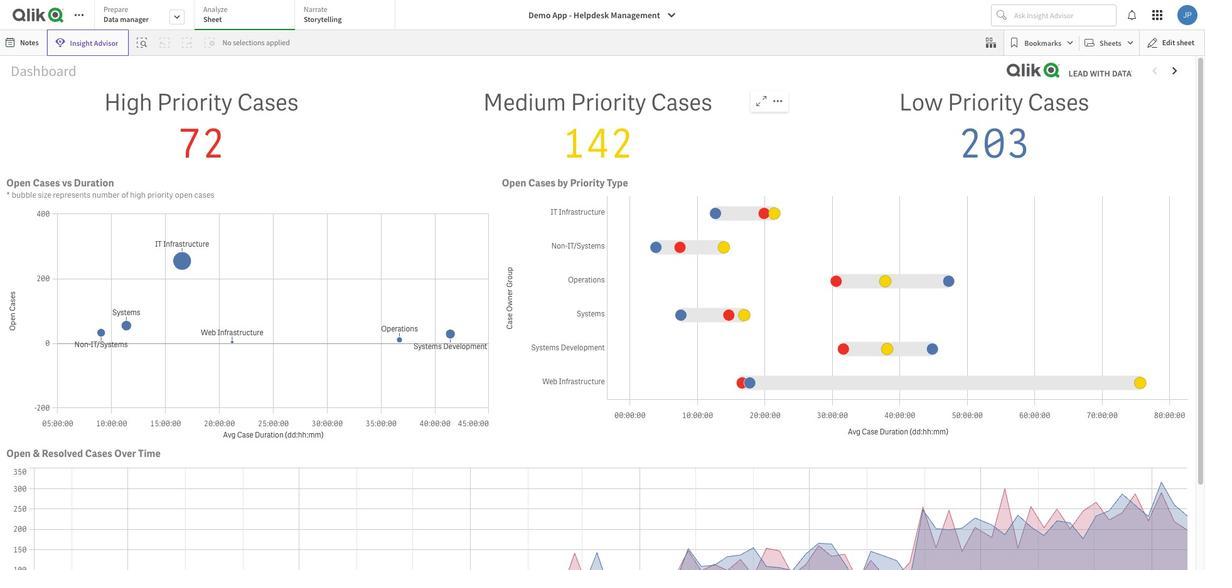 Task type: locate. For each thing, give the bounding box(es) containing it.
priority for 72
[[157, 87, 233, 118]]

bubble
[[12, 190, 36, 201]]

cases
[[194, 190, 215, 201]]

edit
[[1163, 38, 1176, 47]]

sheets
[[1100, 38, 1122, 47]]

narrate
[[304, 4, 328, 14]]

type
[[607, 177, 628, 190]]

cases inside open cases vs duration * bubble size represents number of high priority open cases
[[33, 177, 60, 190]]

edit sheet
[[1163, 38, 1195, 47]]

Ask Insight Advisor text field
[[1012, 5, 1116, 25]]

storytelling
[[304, 14, 342, 24]]

priority inside "high priority cases 72"
[[157, 87, 233, 118]]

application containing 72
[[0, 0, 1206, 570]]

prepare
[[104, 4, 128, 14]]

insight advisor
[[70, 38, 118, 47]]

open
[[6, 177, 31, 190], [502, 177, 527, 190], [6, 447, 31, 460]]

open & resolved cases over time
[[6, 447, 161, 460]]

72
[[177, 118, 225, 170]]

high
[[104, 87, 152, 118]]

notes
[[20, 38, 39, 47]]

open for open & resolved cases over time
[[6, 447, 31, 460]]

narrate storytelling
[[304, 4, 342, 24]]

open left by
[[502, 177, 527, 190]]

open inside open cases vs duration * bubble size represents number of high priority open cases
[[6, 177, 31, 190]]

high
[[130, 190, 146, 201]]

bookmarks button
[[1007, 33, 1077, 53]]

next sheet: performance image
[[1170, 66, 1180, 76]]

tab list containing prepare
[[94, 0, 400, 31]]

represents
[[53, 190, 91, 201]]

203
[[959, 118, 1031, 170]]

open left size
[[6, 177, 31, 190]]

application
[[0, 0, 1206, 570]]

open for open cases vs duration * bubble size represents number of high priority open cases
[[6, 177, 31, 190]]

cases inside medium priority cases 142
[[651, 87, 713, 118]]

priority inside medium priority cases 142
[[571, 87, 647, 118]]

manager
[[120, 14, 149, 24]]

james peterson image
[[1178, 5, 1198, 25]]

notes button
[[3, 33, 44, 53]]

selections tool image
[[987, 38, 997, 48]]

number
[[92, 190, 120, 201]]

helpdesk
[[574, 9, 609, 21]]

cases
[[237, 87, 299, 118], [651, 87, 713, 118], [1028, 87, 1090, 118], [33, 177, 60, 190], [529, 177, 556, 190], [85, 447, 112, 460]]

low
[[900, 87, 944, 118]]

priority
[[157, 87, 233, 118], [571, 87, 647, 118], [948, 87, 1024, 118], [570, 177, 605, 190]]

open
[[175, 190, 193, 201]]

demo app - helpdesk management button
[[521, 5, 684, 25]]

priority inside low priority cases 203
[[948, 87, 1024, 118]]

insight advisor button
[[47, 30, 129, 56]]

by
[[558, 177, 568, 190]]

tab list
[[94, 0, 400, 31]]

open cases vs duration * bubble size represents number of high priority open cases
[[6, 177, 215, 201]]

applied
[[266, 38, 290, 47]]

sheets button
[[1083, 33, 1137, 53]]

open left the & at the left bottom
[[6, 447, 31, 460]]

prepare data manager
[[104, 4, 149, 24]]

of
[[121, 190, 129, 201]]

over
[[114, 447, 136, 460]]

*
[[6, 190, 10, 201]]

cases inside "high priority cases 72"
[[237, 87, 299, 118]]

priority for 142
[[571, 87, 647, 118]]

priority for 203
[[948, 87, 1024, 118]]

analyze sheet
[[203, 4, 228, 24]]



Task type: describe. For each thing, give the bounding box(es) containing it.
medium
[[483, 87, 566, 118]]

smart search image
[[137, 38, 147, 48]]

no selections applied
[[223, 38, 290, 47]]

edit sheet button
[[1140, 30, 1206, 56]]

open cases by priority type
[[502, 177, 628, 190]]

advisor
[[94, 38, 118, 47]]

analyze
[[203, 4, 228, 14]]

sheet
[[203, 14, 222, 24]]

selections
[[233, 38, 265, 47]]

time
[[138, 447, 161, 460]]

no
[[223, 38, 232, 47]]

app
[[553, 9, 567, 21]]

management
[[611, 9, 660, 21]]

open for open cases by priority type
[[502, 177, 527, 190]]

142
[[562, 118, 634, 170]]

data
[[104, 14, 119, 24]]

insight
[[70, 38, 92, 47]]

cases inside low priority cases 203
[[1028, 87, 1090, 118]]

demo app - helpdesk management
[[529, 9, 660, 21]]

low priority cases 203
[[900, 87, 1090, 170]]

resolved
[[42, 447, 83, 460]]

medium priority cases 142
[[483, 87, 713, 170]]

vs
[[62, 177, 72, 190]]

bookmarks
[[1025, 38, 1062, 47]]

sheet
[[1177, 38, 1195, 47]]

-
[[569, 9, 572, 21]]

size
[[38, 190, 51, 201]]

high priority cases 72
[[104, 87, 299, 170]]

duration
[[74, 177, 114, 190]]

priority
[[147, 190, 173, 201]]

&
[[33, 447, 40, 460]]

demo
[[529, 9, 551, 21]]



Task type: vqa. For each thing, say whether or not it's contained in the screenshot.
the in the Onboarding beyond the basics Continue your learning journey
no



